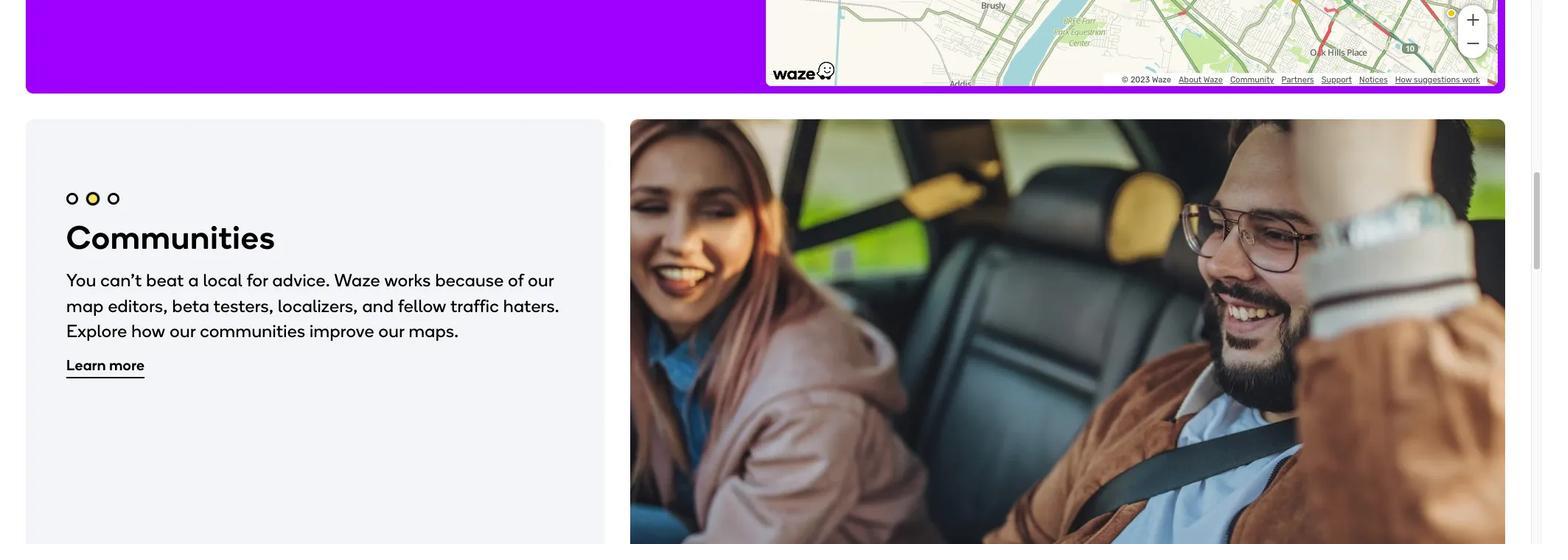 Task type: vqa. For each thing, say whether or not it's contained in the screenshot.
works
yes



Task type: locate. For each thing, give the bounding box(es) containing it.
local
[[203, 270, 243, 291]]

how
[[131, 321, 165, 342]]

can't
[[101, 270, 142, 291]]

map
[[66, 295, 104, 317]]

our down beta
[[170, 321, 196, 342]]

our down and
[[379, 321, 404, 342]]

improve
[[310, 321, 374, 342]]

editors,
[[108, 295, 168, 317]]

localizers,
[[278, 295, 358, 317]]

testers,
[[214, 295, 274, 317]]

you
[[66, 270, 96, 291]]

works
[[384, 270, 431, 291]]

for
[[247, 270, 268, 291]]

beta
[[172, 295, 210, 317]]

our
[[528, 270, 554, 291], [170, 321, 196, 342], [379, 321, 404, 342]]

you can't beat a local for advice. waze works because of our map editors, beta testers, localizers, and fellow traffic haters. explore how our communities improve our maps.
[[66, 270, 559, 342]]

advice.
[[272, 270, 330, 291]]

0 horizontal spatial our
[[170, 321, 196, 342]]

looking through the drivers side window a bearded man with glasses grins widely, a women in the passengers seat is smiling while leaning forward. image
[[631, 120, 1505, 545]]

our right of
[[528, 270, 554, 291]]

waze
[[334, 270, 380, 291]]

communities
[[66, 218, 276, 257]]



Task type: describe. For each thing, give the bounding box(es) containing it.
explore
[[66, 321, 127, 342]]

fellow
[[398, 295, 447, 317]]

because
[[435, 270, 504, 291]]

a
[[188, 270, 199, 291]]

maps.
[[409, 321, 459, 342]]

haters.
[[503, 295, 559, 317]]

learn
[[66, 357, 106, 375]]

more
[[109, 357, 145, 375]]

of
[[508, 270, 524, 291]]

1 horizontal spatial our
[[379, 321, 404, 342]]

beat
[[146, 270, 184, 291]]

learn more
[[66, 357, 145, 375]]

2 horizontal spatial our
[[528, 270, 554, 291]]

learn more link
[[66, 356, 145, 378]]

and
[[362, 295, 394, 317]]

traffic
[[451, 295, 499, 317]]

communities
[[200, 321, 305, 342]]



